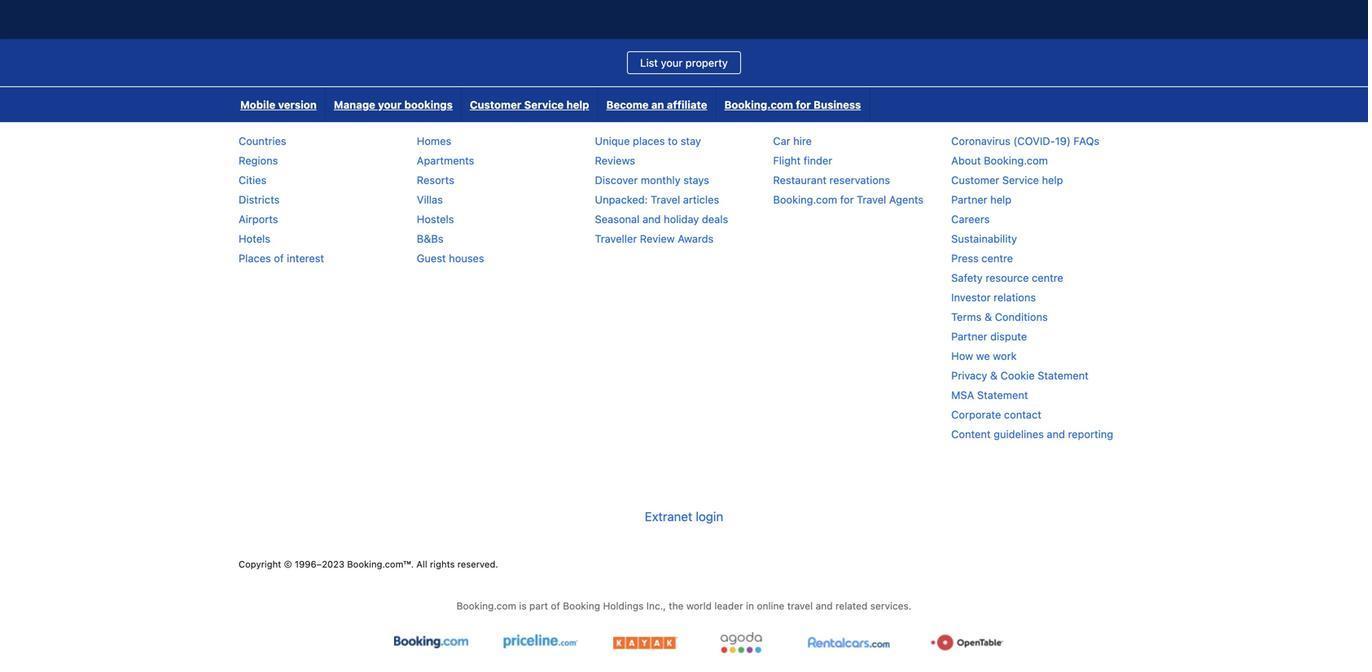Task type: locate. For each thing, give the bounding box(es) containing it.
content
[[951, 428, 991, 440]]

become
[[606, 98, 649, 111]]

and inside the coronavirus (covid-19) faqs about booking.com customer service help partner help careers sustainability press centre safety resource centre investor relations terms & conditions partner dispute how we work privacy & cookie statement msa statement corporate contact content guidelines and reporting
[[1047, 428, 1065, 440]]

1 vertical spatial for
[[840, 193, 854, 205]]

& up msa statement link
[[990, 369, 998, 381]]

centre up relations
[[1032, 271, 1063, 284]]

holdings
[[603, 600, 644, 612]]

privacy & cookie statement link
[[951, 369, 1089, 381]]

customer right the bookings
[[470, 98, 522, 111]]

2 horizontal spatial help
[[1042, 174, 1063, 186]]

2 vertical spatial and
[[816, 600, 833, 612]]

help left become
[[566, 98, 589, 111]]

navigation containing mobile version
[[232, 87, 870, 122]]

online
[[757, 600, 785, 612]]

customer
[[470, 98, 522, 111], [951, 174, 999, 186]]

homes link
[[417, 135, 451, 147]]

flight finder link
[[773, 154, 832, 166]]

1 horizontal spatial customer service help link
[[951, 174, 1063, 186]]

part
[[529, 600, 548, 612]]

1 horizontal spatial of
[[551, 600, 560, 612]]

services.
[[870, 600, 912, 612]]

0 vertical spatial of
[[274, 252, 284, 264]]

1 horizontal spatial service
[[1002, 174, 1039, 186]]

0 horizontal spatial and
[[643, 213, 661, 225]]

reserved.
[[457, 559, 498, 570]]

1 horizontal spatial and
[[816, 600, 833, 612]]

0 horizontal spatial customer
[[470, 98, 522, 111]]

booking.com for business link
[[716, 87, 869, 122]]

booking.com down coronavirus (covid-19) faqs link
[[984, 154, 1048, 166]]

unique places to stay reviews discover monthly stays unpacked: travel articles seasonal and holiday deals traveller review awards
[[595, 135, 728, 245]]

1 vertical spatial help
[[1042, 174, 1063, 186]]

travel
[[651, 193, 680, 205], [857, 193, 886, 205]]

agents
[[889, 193, 924, 205]]

booking.com left is
[[457, 600, 516, 612]]

reporting
[[1068, 428, 1113, 440]]

of
[[274, 252, 284, 264], [551, 600, 560, 612]]

2 travel from the left
[[857, 193, 886, 205]]

partner down terms
[[951, 330, 987, 342]]

holiday
[[664, 213, 699, 225]]

1 vertical spatial customer
[[951, 174, 999, 186]]

msa statement link
[[951, 389, 1028, 401]]

your right list
[[661, 56, 683, 69]]

1 vertical spatial partner
[[951, 330, 987, 342]]

finder
[[804, 154, 832, 166]]

we
[[976, 350, 990, 362]]

0 horizontal spatial for
[[796, 98, 811, 111]]

1 horizontal spatial for
[[840, 193, 854, 205]]

your right manage
[[378, 98, 402, 111]]

travel down reservations
[[857, 193, 886, 205]]

priceline image
[[504, 632, 578, 653]]

1 horizontal spatial help
[[990, 193, 1012, 205]]

mobile version
[[240, 98, 317, 111]]

manage
[[334, 98, 375, 111]]

statement right 'cookie' at the bottom right of the page
[[1038, 369, 1089, 381]]

0 vertical spatial partner
[[951, 193, 987, 205]]

1 horizontal spatial customer
[[951, 174, 999, 186]]

traveller review awards link
[[595, 232, 714, 245]]

1 horizontal spatial travel
[[857, 193, 886, 205]]

guest houses link
[[417, 252, 484, 264]]

partner up careers
[[951, 193, 987, 205]]

0 horizontal spatial service
[[524, 98, 564, 111]]

0 horizontal spatial help
[[566, 98, 589, 111]]

of inside countries regions cities districts airports hotels places of interest
[[274, 252, 284, 264]]

0 vertical spatial and
[[643, 213, 661, 225]]

homes
[[417, 135, 451, 147]]

the
[[669, 600, 684, 612]]

kayak image
[[613, 632, 677, 653]]

0 vertical spatial help
[[566, 98, 589, 111]]

copyright © 1996–2023 booking.com™. all rights reserved.
[[239, 559, 498, 570]]

seasonal
[[595, 213, 640, 225]]

related
[[835, 600, 868, 612]]

service inside the coronavirus (covid-19) faqs about booking.com customer service help partner help careers sustainability press centre safety resource centre investor relations terms & conditions partner dispute how we work privacy & cookie statement msa statement corporate contact content guidelines and reporting
[[1002, 174, 1039, 186]]

and left reporting
[[1047, 428, 1065, 440]]

dispute
[[990, 330, 1027, 342]]

1 vertical spatial centre
[[1032, 271, 1063, 284]]

help
[[566, 98, 589, 111], [1042, 174, 1063, 186], [990, 193, 1012, 205]]

become an affiliate
[[606, 98, 707, 111]]

cookie
[[1001, 369, 1035, 381]]

0 vertical spatial service
[[524, 98, 564, 111]]

1996–2023
[[295, 559, 344, 570]]

2 partner from the top
[[951, 330, 987, 342]]

0 vertical spatial your
[[661, 56, 683, 69]]

customer up partner help link
[[951, 174, 999, 186]]

0 vertical spatial for
[[796, 98, 811, 111]]

0 horizontal spatial your
[[378, 98, 402, 111]]

help down 19)
[[1042, 174, 1063, 186]]

0 horizontal spatial centre
[[982, 252, 1013, 264]]

for left business
[[796, 98, 811, 111]]

centre up 'resource'
[[982, 252, 1013, 264]]

0 horizontal spatial of
[[274, 252, 284, 264]]

terms
[[951, 311, 982, 323]]

hostels link
[[417, 213, 454, 225]]

0 vertical spatial customer service help link
[[462, 87, 597, 122]]

help down about booking.com link
[[990, 193, 1012, 205]]

of right part
[[551, 600, 560, 612]]

1 vertical spatial and
[[1047, 428, 1065, 440]]

and inside unique places to stay reviews discover monthly stays unpacked: travel articles seasonal and holiday deals traveller review awards
[[643, 213, 661, 225]]

in
[[746, 600, 754, 612]]

1 vertical spatial your
[[378, 98, 402, 111]]

become an affiliate link
[[598, 87, 715, 122]]

places
[[239, 252, 271, 264]]

about booking.com link
[[951, 154, 1048, 166]]

0 vertical spatial centre
[[982, 252, 1013, 264]]

statement
[[1038, 369, 1089, 381], [977, 389, 1028, 401]]

and
[[643, 213, 661, 225], [1047, 428, 1065, 440], [816, 600, 833, 612]]

is
[[519, 600, 527, 612]]

property
[[686, 56, 728, 69]]

2 horizontal spatial and
[[1047, 428, 1065, 440]]

0 horizontal spatial statement
[[977, 389, 1028, 401]]

resorts link
[[417, 174, 454, 186]]

car hire flight finder restaurant reservations booking.com for travel agents
[[773, 135, 924, 205]]

travel inside car hire flight finder restaurant reservations booking.com for travel agents
[[857, 193, 886, 205]]

1 travel from the left
[[651, 193, 680, 205]]

countries regions cities districts airports hotels places of interest
[[239, 135, 324, 264]]

1 vertical spatial service
[[1002, 174, 1039, 186]]

of right the places
[[274, 252, 284, 264]]

customer service help link
[[462, 87, 597, 122], [951, 174, 1063, 186]]

inc.,
[[646, 600, 666, 612]]

careers
[[951, 213, 990, 225]]

villas
[[417, 193, 443, 205]]

and right travel
[[816, 600, 833, 612]]

list your property link
[[627, 51, 741, 74]]

partner dispute link
[[951, 330, 1027, 342]]

1 vertical spatial &
[[990, 369, 998, 381]]

statement up 'corporate contact' link
[[977, 389, 1028, 401]]

coronavirus (covid-19) faqs about booking.com customer service help partner help careers sustainability press centre safety resource centre investor relations terms & conditions partner dispute how we work privacy & cookie statement msa statement corporate contact content guidelines and reporting
[[951, 135, 1113, 440]]

agoda image
[[713, 632, 770, 653]]

0 vertical spatial &
[[985, 311, 992, 323]]

and up traveller review awards link
[[643, 213, 661, 225]]

restaurant
[[773, 174, 827, 186]]

regions
[[239, 154, 278, 166]]

& up partner dispute link
[[985, 311, 992, 323]]

1 partner from the top
[[951, 193, 987, 205]]

travel up seasonal and holiday deals link
[[651, 193, 680, 205]]

how we work link
[[951, 350, 1017, 362]]

booking.com inside car hire flight finder restaurant reservations booking.com for travel agents
[[773, 193, 837, 205]]

booking
[[563, 600, 600, 612]]

1 vertical spatial customer service help link
[[951, 174, 1063, 186]]

0 vertical spatial customer
[[470, 98, 522, 111]]

your inside navigation
[[378, 98, 402, 111]]

extranet login link
[[645, 496, 723, 537]]

unpacked:
[[595, 193, 648, 205]]

centre
[[982, 252, 1013, 264], [1032, 271, 1063, 284]]

1 horizontal spatial your
[[661, 56, 683, 69]]

car hire link
[[773, 135, 812, 147]]

navigation
[[232, 87, 870, 122]]

partner
[[951, 193, 987, 205], [951, 330, 987, 342]]

2 vertical spatial help
[[990, 193, 1012, 205]]

booking.com up car
[[724, 98, 793, 111]]

0 horizontal spatial travel
[[651, 193, 680, 205]]

1 horizontal spatial centre
[[1032, 271, 1063, 284]]

0 horizontal spatial customer service help link
[[462, 87, 597, 122]]

sustainability
[[951, 232, 1017, 245]]

0 vertical spatial statement
[[1038, 369, 1089, 381]]

hotels link
[[239, 232, 270, 245]]

1 vertical spatial of
[[551, 600, 560, 612]]

booking.com down restaurant
[[773, 193, 837, 205]]

for down reservations
[[840, 193, 854, 205]]

coronavirus (covid-19) faqs link
[[951, 135, 1100, 147]]



Task type: describe. For each thing, give the bounding box(es) containing it.
booking.com for travel agents link
[[773, 193, 924, 205]]

mobile version link
[[232, 87, 325, 122]]

sustainability link
[[951, 232, 1017, 245]]

manage your bookings link
[[326, 87, 461, 122]]

business
[[814, 98, 861, 111]]

leader
[[714, 600, 743, 612]]

b&bs link
[[417, 232, 444, 245]]

reservations
[[829, 174, 890, 186]]

press
[[951, 252, 979, 264]]

booking.com is part of booking holdings inc., the world leader in online travel and related services.
[[457, 600, 912, 612]]

investor relations link
[[951, 291, 1036, 303]]

travel
[[787, 600, 813, 612]]

hotels
[[239, 232, 270, 245]]

1 vertical spatial statement
[[977, 389, 1028, 401]]

awards
[[678, 232, 714, 245]]

contact
[[1004, 408, 1042, 420]]

review
[[640, 232, 675, 245]]

careers link
[[951, 213, 990, 225]]

restaurant reservations link
[[773, 174, 890, 186]]

investor
[[951, 291, 991, 303]]

copyright
[[239, 559, 281, 570]]

countries link
[[239, 135, 286, 147]]

hire
[[793, 135, 812, 147]]

resorts
[[417, 174, 454, 186]]

customer service help link for become an affiliate
[[462, 87, 597, 122]]

cities
[[239, 174, 266, 186]]

how
[[951, 350, 973, 362]]

b&bs
[[417, 232, 444, 245]]

corporate
[[951, 408, 1001, 420]]

reviews
[[595, 154, 635, 166]]

customer service help link for partner help
[[951, 174, 1063, 186]]

countries
[[239, 135, 286, 147]]

mobile
[[240, 98, 275, 111]]

your for manage
[[378, 98, 402, 111]]

an
[[651, 98, 664, 111]]

version
[[278, 98, 317, 111]]

reviews link
[[595, 154, 635, 166]]

list your property
[[640, 56, 728, 69]]

districts link
[[239, 193, 280, 205]]

resource
[[986, 271, 1029, 284]]

rentalcars image
[[805, 632, 894, 653]]

msa
[[951, 389, 974, 401]]

help inside customer service help link
[[566, 98, 589, 111]]

regions link
[[239, 154, 278, 166]]

your for list
[[661, 56, 683, 69]]

apartments
[[417, 154, 474, 166]]

articles
[[683, 193, 719, 205]]

unique
[[595, 135, 630, 147]]

affiliate
[[667, 98, 707, 111]]

deals
[[702, 213, 728, 225]]

stay
[[681, 135, 701, 147]]

1 horizontal spatial statement
[[1038, 369, 1089, 381]]

about
[[951, 154, 981, 166]]

seasonal and holiday deals link
[[595, 213, 728, 225]]

safety resource centre link
[[951, 271, 1063, 284]]

airports link
[[239, 213, 278, 225]]

interest
[[287, 252, 324, 264]]

apartments link
[[417, 154, 474, 166]]

world
[[686, 600, 712, 612]]

all
[[416, 559, 427, 570]]

guidelines
[[994, 428, 1044, 440]]

19)
[[1055, 135, 1071, 147]]

list
[[640, 56, 658, 69]]

content guidelines and reporting link
[[951, 428, 1113, 440]]

places of interest link
[[239, 252, 324, 264]]

opentable image
[[929, 632, 1006, 653]]

cities link
[[239, 174, 266, 186]]

©
[[284, 559, 292, 570]]

safety
[[951, 271, 983, 284]]

for inside car hire flight finder restaurant reservations booking.com for travel agents
[[840, 193, 854, 205]]

press centre link
[[951, 252, 1013, 264]]

booking.com inside the coronavirus (covid-19) faqs about booking.com customer service help partner help careers sustainability press centre safety resource centre investor relations terms & conditions partner dispute how we work privacy & cookie statement msa statement corporate contact content guidelines and reporting
[[984, 154, 1048, 166]]

extranet login
[[645, 509, 723, 524]]

homes apartments resorts villas hostels b&bs guest houses
[[417, 135, 484, 264]]

hostels
[[417, 213, 454, 225]]

stays
[[683, 174, 709, 186]]

service inside navigation
[[524, 98, 564, 111]]

to
[[668, 135, 678, 147]]

booking.com for business
[[724, 98, 861, 111]]

travel inside unique places to stay reviews discover monthly stays unpacked: travel articles seasonal and holiday deals traveller review awards
[[651, 193, 680, 205]]

unique places to stay link
[[595, 135, 701, 147]]

partner help link
[[951, 193, 1012, 205]]

booking.com image
[[394, 632, 468, 653]]

corporate contact link
[[951, 408, 1042, 420]]

customer inside the coronavirus (covid-19) faqs about booking.com customer service help partner help careers sustainability press centre safety resource centre investor relations terms & conditions partner dispute how we work privacy & cookie statement msa statement corporate contact content guidelines and reporting
[[951, 174, 999, 186]]

airports
[[239, 213, 278, 225]]

monthly
[[641, 174, 681, 186]]



Task type: vqa. For each thing, say whether or not it's contained in the screenshot.
&
yes



